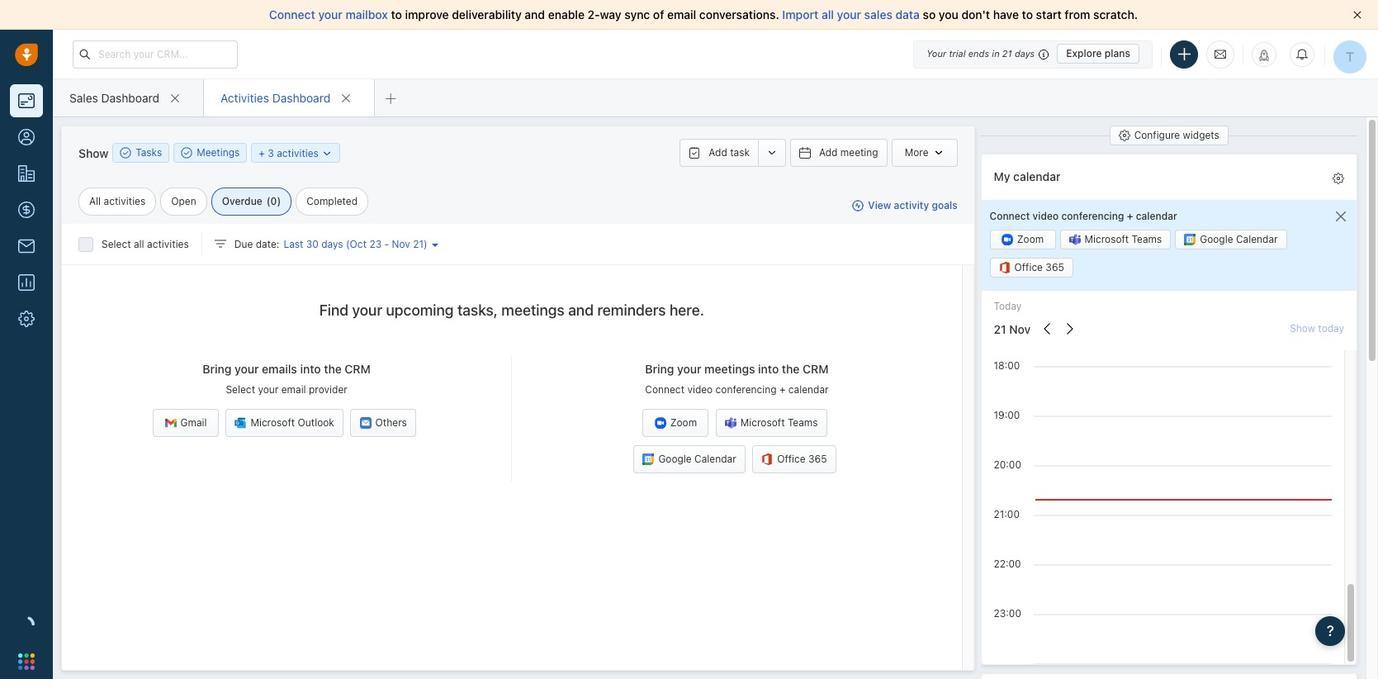 Task type: vqa. For each thing, say whether or not it's contained in the screenshot.
the team
no



Task type: describe. For each thing, give the bounding box(es) containing it.
sales
[[865, 7, 893, 21]]

into for emails
[[300, 362, 321, 376]]

your left sales
[[837, 7, 862, 21]]

23
[[370, 238, 382, 250]]

+ 3 activities button
[[251, 143, 341, 163]]

0 horizontal spatial select
[[102, 238, 131, 250]]

microsoft for bring your emails into the crm
[[251, 417, 295, 429]]

gmail button
[[153, 409, 219, 437]]

office for leftmost "google calendar" button's microsoft teams button
[[778, 453, 806, 465]]

1 vertical spatial nov
[[1010, 322, 1031, 336]]

data
[[896, 7, 920, 21]]

0 vertical spatial google calendar button
[[1176, 230, 1288, 250]]

meeting
[[841, 146, 879, 159]]

trial
[[950, 48, 966, 59]]

google for leftmost "google calendar" button
[[659, 453, 692, 465]]

crm for bring your meetings into the crm
[[803, 362, 829, 376]]

2 horizontal spatial microsoft
[[1085, 233, 1130, 246]]

others
[[376, 417, 407, 429]]

open
[[171, 195, 196, 207]]

start
[[1037, 7, 1062, 21]]

2-
[[588, 7, 600, 21]]

22:00
[[994, 557, 1022, 570]]

calendar inside bring your meetings into the crm connect video conferencing + calendar
[[789, 384, 829, 396]]

your for bring your meetings into the crm connect video conferencing + calendar
[[678, 362, 702, 376]]

configure widgets
[[1135, 129, 1220, 141]]

zoom for zoom "button" related to microsoft teams button for topmost "google calendar" button
[[1018, 233, 1044, 246]]

3
[[268, 147, 274, 159]]

your for connect your mailbox to improve deliverability and enable 2-way sync of email conversations. import all your sales data so you don't have to start from scratch.
[[318, 7, 343, 21]]

bring for bring your meetings into the crm
[[646, 362, 675, 376]]

1 horizontal spatial )
[[424, 238, 428, 250]]

view activity goals
[[869, 199, 958, 212]]

add task button
[[680, 139, 758, 167]]

gmail
[[181, 417, 207, 429]]

deliverability
[[452, 7, 522, 21]]

today
[[994, 300, 1022, 313]]

+ inside button
[[259, 147, 265, 159]]

the for meetings
[[782, 362, 800, 376]]

of
[[653, 7, 665, 21]]

dashboard for sales dashboard
[[101, 90, 159, 105]]

widgets
[[1184, 129, 1220, 141]]

others button
[[351, 409, 417, 437]]

zoom button for microsoft teams button for topmost "google calendar" button
[[990, 230, 1056, 250]]

microsoft teams button for topmost "google calendar" button
[[1060, 230, 1172, 250]]

1 horizontal spatial conferencing
[[1062, 210, 1125, 222]]

0 vertical spatial (
[[267, 195, 271, 207]]

into for meetings
[[759, 362, 779, 376]]

all
[[89, 195, 101, 207]]

select all activities
[[102, 238, 189, 250]]

conversations.
[[700, 7, 780, 21]]

0 vertical spatial )
[[277, 195, 281, 207]]

overdue
[[222, 195, 263, 207]]

due
[[234, 238, 253, 250]]

microsoft outlook
[[251, 417, 335, 429]]

upcoming
[[386, 302, 454, 319]]

configure
[[1135, 129, 1181, 141]]

last 30 days ( oct 23 - nov 21 )
[[284, 238, 428, 250]]

20:00
[[994, 458, 1022, 471]]

meetings inside bring your meetings into the crm connect video conferencing + calendar
[[705, 362, 756, 376]]

google calendar for leftmost "google calendar" button
[[659, 453, 737, 465]]

activities for 3
[[277, 147, 319, 159]]

sales
[[69, 90, 98, 105]]

tasks,
[[458, 302, 498, 319]]

reminders
[[598, 302, 666, 319]]

2 horizontal spatial +
[[1127, 210, 1134, 222]]

1 horizontal spatial office 365
[[1015, 261, 1065, 274]]

microsoft teams button for leftmost "google calendar" button
[[716, 409, 827, 437]]

oct
[[350, 238, 367, 250]]

30
[[306, 238, 319, 250]]

2 vertical spatial 21
[[994, 322, 1007, 336]]

connect for connect video conferencing + calendar
[[990, 210, 1031, 222]]

close image
[[1354, 11, 1362, 19]]

configure widgets button
[[1110, 126, 1229, 145]]

here.
[[670, 302, 705, 319]]

so
[[923, 7, 936, 21]]

more
[[905, 146, 929, 159]]

+ 3 activities link
[[259, 145, 333, 161]]

1 vertical spatial calendar
[[1137, 210, 1178, 222]]

sync
[[625, 7, 650, 21]]

activities dashboard
[[221, 90, 331, 105]]

23:00
[[994, 607, 1022, 619]]

office for microsoft teams button for topmost "google calendar" button
[[1015, 261, 1043, 274]]

activity
[[894, 199, 930, 212]]

zoom button for leftmost "google calendar" button's microsoft teams button
[[643, 409, 709, 437]]

bring for bring your emails into the crm
[[203, 362, 232, 376]]

video inside bring your meetings into the crm connect video conferencing + calendar
[[688, 384, 713, 396]]

365 for microsoft teams button for topmost "google calendar" button
[[1046, 261, 1065, 274]]

view activity goals link
[[853, 199, 958, 213]]

in
[[993, 48, 1000, 59]]

scratch.
[[1094, 7, 1139, 21]]

connect video conferencing + calendar
[[990, 210, 1178, 222]]

your for find your upcoming tasks, meetings and reminders here.
[[352, 302, 383, 319]]

explore
[[1067, 47, 1103, 59]]

add for add task
[[709, 146, 728, 159]]

due date:
[[234, 238, 280, 250]]

sales dashboard
[[69, 90, 159, 105]]

import
[[783, 7, 819, 21]]

crm for bring your emails into the crm
[[345, 362, 371, 376]]

office 365 button for microsoft teams button for topmost "google calendar" button
[[990, 258, 1074, 278]]

your down emails
[[258, 384, 279, 396]]

0 vertical spatial 21
[[1003, 48, 1013, 59]]

import all your sales data link
[[783, 7, 923, 21]]

1 to from the left
[[391, 7, 402, 21]]

0
[[271, 195, 277, 207]]

add meeting button
[[791, 139, 888, 167]]

1 vertical spatial days
[[322, 238, 343, 250]]

overdue ( 0 )
[[222, 195, 281, 207]]

your
[[927, 48, 947, 59]]

365 for leftmost "google calendar" button's microsoft teams button
[[809, 453, 828, 465]]

all activities
[[89, 195, 146, 207]]



Task type: locate. For each thing, give the bounding box(es) containing it.
0 horizontal spatial meetings
[[502, 302, 565, 319]]

microsoft inside microsoft outlook button
[[251, 417, 295, 429]]

connect inside bring your meetings into the crm connect video conferencing + calendar
[[646, 384, 685, 396]]

1 horizontal spatial and
[[569, 302, 594, 319]]

enable
[[548, 7, 585, 21]]

teams for leftmost "google calendar" button's microsoft teams button
[[788, 417, 818, 429]]

(
[[267, 195, 271, 207], [346, 238, 350, 250]]

1 vertical spatial teams
[[788, 417, 818, 429]]

1 bring from the left
[[203, 362, 232, 376]]

+ inside bring your meetings into the crm connect video conferencing + calendar
[[780, 384, 786, 396]]

0 vertical spatial office 365
[[1015, 261, 1065, 274]]

bring inside bring your meetings into the crm connect video conferencing + calendar
[[646, 362, 675, 376]]

0 horizontal spatial microsoft teams button
[[716, 409, 827, 437]]

calendar
[[1014, 169, 1061, 183], [1137, 210, 1178, 222], [789, 384, 829, 396]]

0 vertical spatial select
[[102, 238, 131, 250]]

add inside button
[[709, 146, 728, 159]]

1 vertical spatial meetings
[[705, 362, 756, 376]]

office 365
[[1015, 261, 1065, 274], [778, 453, 828, 465]]

google for topmost "google calendar" button
[[1201, 233, 1234, 246]]

email
[[668, 7, 697, 21], [282, 384, 306, 396]]

18:00
[[994, 359, 1021, 372]]

way
[[600, 7, 622, 21]]

1 vertical spatial office
[[778, 453, 806, 465]]

plans
[[1105, 47, 1131, 59]]

teams down bring your meetings into the crm connect video conferencing + calendar
[[788, 417, 818, 429]]

your down "here."
[[678, 362, 702, 376]]

your left mailbox
[[318, 7, 343, 21]]

1 horizontal spatial days
[[1015, 48, 1035, 59]]

1 add from the left
[[709, 146, 728, 159]]

0 horizontal spatial email
[[282, 384, 306, 396]]

1 vertical spatial (
[[346, 238, 350, 250]]

teams for microsoft teams button for topmost "google calendar" button
[[1132, 233, 1163, 246]]

0 vertical spatial all
[[822, 7, 834, 21]]

crm inside bring your emails into the crm select your email provider
[[345, 362, 371, 376]]

0 horizontal spatial and
[[525, 7, 545, 21]]

0 horizontal spatial google calendar
[[659, 453, 737, 465]]

1 vertical spatial select
[[226, 384, 255, 396]]

dashboard up + 3 activities button
[[272, 90, 331, 105]]

1 horizontal spatial activities
[[147, 238, 189, 250]]

bring your emails into the crm select your email provider
[[203, 362, 371, 396]]

your trial ends in 21 days
[[927, 48, 1035, 59]]

2 vertical spatial connect
[[646, 384, 685, 396]]

to
[[391, 7, 402, 21], [1023, 7, 1034, 21]]

0 vertical spatial microsoft teams button
[[1060, 230, 1172, 250]]

1 crm from the left
[[345, 362, 371, 376]]

21 down today in the right top of the page
[[994, 322, 1007, 336]]

0 vertical spatial conferencing
[[1062, 210, 1125, 222]]

microsoft teams for topmost "google calendar" button
[[1085, 233, 1163, 246]]

your for bring your emails into the crm select your email provider
[[235, 362, 259, 376]]

office 365 button
[[990, 258, 1074, 278], [753, 446, 837, 474]]

zoom down connect video conferencing + calendar
[[1018, 233, 1044, 246]]

activities inside button
[[277, 147, 319, 159]]

all
[[822, 7, 834, 21], [134, 238, 144, 250]]

bring up gmail at the left bottom
[[203, 362, 232, 376]]

1 horizontal spatial zoom button
[[990, 230, 1056, 250]]

1 horizontal spatial (
[[346, 238, 350, 250]]

2 bring from the left
[[646, 362, 675, 376]]

microsoft teams down bring your meetings into the crm connect video conferencing + calendar
[[741, 417, 818, 429]]

0 horizontal spatial to
[[391, 7, 402, 21]]

have
[[994, 7, 1020, 21]]

1 vertical spatial google
[[659, 453, 692, 465]]

email down emails
[[282, 384, 306, 396]]

to left start
[[1023, 7, 1034, 21]]

microsoft for bring your meetings into the crm
[[741, 417, 785, 429]]

zoom button down my calendar
[[990, 230, 1056, 250]]

view
[[869, 199, 892, 212]]

1 vertical spatial office 365 button
[[753, 446, 837, 474]]

zoom down bring your meetings into the crm connect video conferencing + calendar
[[671, 417, 697, 429]]

nov down today in the right top of the page
[[1010, 322, 1031, 336]]

2 vertical spatial calendar
[[789, 384, 829, 396]]

connect down "here."
[[646, 384, 685, 396]]

and
[[525, 7, 545, 21], [569, 302, 594, 319]]

connect your mailbox link
[[269, 7, 391, 21]]

) right overdue on the top of page
[[277, 195, 281, 207]]

0 vertical spatial days
[[1015, 48, 1035, 59]]

0 vertical spatial meetings
[[502, 302, 565, 319]]

office 365 button for leftmost "google calendar" button's microsoft teams button
[[753, 446, 837, 474]]

provider
[[309, 384, 348, 396]]

0 horizontal spatial 365
[[809, 453, 828, 465]]

my calendar
[[994, 169, 1061, 183]]

don't
[[962, 7, 991, 21]]

21 nov
[[994, 322, 1031, 336]]

zoom button down bring your meetings into the crm connect video conferencing + calendar
[[643, 409, 709, 437]]

microsoft left outlook
[[251, 417, 295, 429]]

0 vertical spatial video
[[1033, 210, 1059, 222]]

ends
[[969, 48, 990, 59]]

last
[[284, 238, 304, 250]]

0 vertical spatial activities
[[277, 147, 319, 159]]

select up microsoft outlook button
[[226, 384, 255, 396]]

email right of
[[668, 7, 697, 21]]

my
[[994, 169, 1011, 183]]

1 horizontal spatial office
[[1015, 261, 1043, 274]]

0 horizontal spatial microsoft teams
[[741, 417, 818, 429]]

all down all activities
[[134, 238, 144, 250]]

and left reminders
[[569, 302, 594, 319]]

google calendar for topmost "google calendar" button
[[1201, 233, 1279, 246]]

microsoft teams button
[[1060, 230, 1172, 250], [716, 409, 827, 437]]

0 horizontal spatial nov
[[392, 238, 410, 250]]

bring down "here."
[[646, 362, 675, 376]]

0 vertical spatial connect
[[269, 7, 315, 21]]

0 horizontal spatial zoom button
[[643, 409, 709, 437]]

days
[[1015, 48, 1035, 59], [322, 238, 343, 250]]

to right mailbox
[[391, 7, 402, 21]]

google calendar
[[1201, 233, 1279, 246], [659, 453, 737, 465]]

365
[[1046, 261, 1065, 274], [809, 453, 828, 465]]

video down my calendar
[[1033, 210, 1059, 222]]

2 dashboard from the left
[[272, 90, 331, 105]]

0 horizontal spatial zoom
[[671, 417, 697, 429]]

more button
[[892, 139, 958, 167], [892, 139, 958, 167]]

0 vertical spatial zoom button
[[990, 230, 1056, 250]]

add left task
[[709, 146, 728, 159]]

the inside bring your meetings into the crm connect video conferencing + calendar
[[782, 362, 800, 376]]

+
[[259, 147, 265, 159], [1127, 210, 1134, 222], [780, 384, 786, 396]]

1 dashboard from the left
[[101, 90, 159, 105]]

explore plans
[[1067, 47, 1131, 59]]

your
[[318, 7, 343, 21], [837, 7, 862, 21], [352, 302, 383, 319], [235, 362, 259, 376], [678, 362, 702, 376], [258, 384, 279, 396]]

conferencing inside bring your meetings into the crm connect video conferencing + calendar
[[716, 384, 777, 396]]

show
[[78, 146, 109, 160]]

microsoft teams for leftmost "google calendar" button
[[741, 417, 818, 429]]

days right 30
[[322, 238, 343, 250]]

1 horizontal spatial +
[[780, 384, 786, 396]]

1 horizontal spatial microsoft teams button
[[1060, 230, 1172, 250]]

date:
[[256, 238, 280, 250]]

the inside bring your emails into the crm select your email provider
[[324, 362, 342, 376]]

select down all activities
[[102, 238, 131, 250]]

1 vertical spatial zoom button
[[643, 409, 709, 437]]

calendar
[[1237, 233, 1279, 246], [695, 453, 737, 465]]

1 horizontal spatial microsoft teams
[[1085, 233, 1163, 246]]

1 horizontal spatial nov
[[1010, 322, 1031, 336]]

0 horizontal spatial video
[[688, 384, 713, 396]]

connect left mailbox
[[269, 7, 315, 21]]

freshworks switcher image
[[18, 653, 35, 670]]

meetings
[[197, 147, 240, 159]]

0 vertical spatial google
[[1201, 233, 1234, 246]]

emails
[[262, 362, 297, 376]]

you
[[939, 7, 959, 21]]

2 horizontal spatial activities
[[277, 147, 319, 159]]

activities right 3 on the left of page
[[277, 147, 319, 159]]

1 horizontal spatial crm
[[803, 362, 829, 376]]

1 vertical spatial +
[[1127, 210, 1134, 222]]

0 vertical spatial office 365 button
[[990, 258, 1074, 278]]

( right overdue on the top of page
[[267, 195, 271, 207]]

1 horizontal spatial video
[[1033, 210, 1059, 222]]

from
[[1065, 7, 1091, 21]]

days right in at top
[[1015, 48, 1035, 59]]

add
[[709, 146, 728, 159], [820, 146, 838, 159]]

0 vertical spatial and
[[525, 7, 545, 21]]

find your upcoming tasks, meetings and reminders here.
[[320, 302, 705, 319]]

0 horizontal spatial calendar
[[695, 453, 737, 465]]

activities down open on the top left of the page
[[147, 238, 189, 250]]

add inside button
[[820, 146, 838, 159]]

calendar for topmost "google calendar" button
[[1237, 233, 1279, 246]]

+ 3 activities
[[259, 147, 319, 159]]

google
[[1201, 233, 1234, 246], [659, 453, 692, 465]]

) right -
[[424, 238, 428, 250]]

task
[[731, 146, 750, 159]]

add left meeting
[[820, 146, 838, 159]]

video
[[1033, 210, 1059, 222], [688, 384, 713, 396]]

the for emails
[[324, 362, 342, 376]]

1 vertical spatial microsoft teams button
[[716, 409, 827, 437]]

2 crm from the left
[[803, 362, 829, 376]]

zoom for zoom "button" corresponding to leftmost "google calendar" button's microsoft teams button
[[671, 417, 697, 429]]

microsoft outlook button
[[226, 409, 344, 437]]

activities right all
[[104, 195, 146, 207]]

connect down my on the right top
[[990, 210, 1031, 222]]

0 vertical spatial nov
[[392, 238, 410, 250]]

-
[[385, 238, 389, 250]]

0 horizontal spatial office 365 button
[[753, 446, 837, 474]]

teams down connect video conferencing + calendar
[[1132, 233, 1163, 246]]

1 vertical spatial email
[[282, 384, 306, 396]]

1 vertical spatial all
[[134, 238, 144, 250]]

1 horizontal spatial microsoft
[[741, 417, 785, 429]]

0 horizontal spatial bring
[[203, 362, 232, 376]]

1 horizontal spatial email
[[668, 7, 697, 21]]

1 into from the left
[[300, 362, 321, 376]]

1 horizontal spatial google calendar
[[1201, 233, 1279, 246]]

activities for all
[[147, 238, 189, 250]]

0 horizontal spatial google
[[659, 453, 692, 465]]

1 horizontal spatial calendar
[[1237, 233, 1279, 246]]

Search your CRM... text field
[[73, 40, 238, 68]]

zoom button
[[990, 230, 1056, 250], [643, 409, 709, 437]]

your inside bring your meetings into the crm connect video conferencing + calendar
[[678, 362, 702, 376]]

connect your mailbox to improve deliverability and enable 2-way sync of email conversations. import all your sales data so you don't have to start from scratch.
[[269, 7, 1139, 21]]

microsoft teams button down connect video conferencing + calendar
[[1060, 230, 1172, 250]]

goals
[[932, 199, 958, 212]]

21 right -
[[413, 238, 424, 250]]

( left 23
[[346, 238, 350, 250]]

21 right in at top
[[1003, 48, 1013, 59]]

1 horizontal spatial calendar
[[1014, 169, 1061, 183]]

2 vertical spatial +
[[780, 384, 786, 396]]

activities
[[277, 147, 319, 159], [104, 195, 146, 207], [147, 238, 189, 250]]

0 horizontal spatial activities
[[104, 195, 146, 207]]

1 horizontal spatial add
[[820, 146, 838, 159]]

crm
[[345, 362, 371, 376], [803, 362, 829, 376]]

2 vertical spatial activities
[[147, 238, 189, 250]]

0 horizontal spatial office
[[778, 453, 806, 465]]

bring your meetings into the crm connect video conferencing + calendar
[[646, 362, 829, 396]]

tasks
[[136, 147, 162, 159]]

1 horizontal spatial google
[[1201, 233, 1234, 246]]

1 horizontal spatial select
[[226, 384, 255, 396]]

activities
[[221, 90, 269, 105]]

video down "here."
[[688, 384, 713, 396]]

microsoft down connect video conferencing + calendar
[[1085, 233, 1130, 246]]

microsoft down bring your meetings into the crm connect video conferencing + calendar
[[741, 417, 785, 429]]

nov right -
[[392, 238, 410, 250]]

mailbox
[[346, 7, 388, 21]]

0 horizontal spatial all
[[134, 238, 144, 250]]

email inside bring your emails into the crm select your email provider
[[282, 384, 306, 396]]

2 the from the left
[[782, 362, 800, 376]]

all right the import
[[822, 7, 834, 21]]

your left emails
[[235, 362, 259, 376]]

1 vertical spatial 21
[[413, 238, 424, 250]]

1 vertical spatial conferencing
[[716, 384, 777, 396]]

meetings
[[502, 302, 565, 319], [705, 362, 756, 376]]

calendar for leftmost "google calendar" button
[[695, 453, 737, 465]]

find
[[320, 302, 349, 319]]

1 vertical spatial office 365
[[778, 453, 828, 465]]

1 vertical spatial 365
[[809, 453, 828, 465]]

0 horizontal spatial )
[[277, 195, 281, 207]]

add meeting
[[820, 146, 879, 159]]

0 horizontal spatial connect
[[269, 7, 315, 21]]

explore plans link
[[1058, 44, 1140, 64]]

dashboard right sales
[[101, 90, 159, 105]]

1 the from the left
[[324, 362, 342, 376]]

add task
[[709, 146, 750, 159]]

microsoft teams button down bring your meetings into the crm connect video conferencing + calendar
[[716, 409, 827, 437]]

microsoft
[[1085, 233, 1130, 246], [251, 417, 295, 429], [741, 417, 785, 429]]

and left enable
[[525, 7, 545, 21]]

1 vertical spatial google calendar button
[[634, 446, 746, 474]]

0 horizontal spatial google calendar button
[[634, 446, 746, 474]]

0 horizontal spatial +
[[259, 147, 265, 159]]

add for add meeting
[[820, 146, 838, 159]]

into inside bring your emails into the crm select your email provider
[[300, 362, 321, 376]]

1 horizontal spatial all
[[822, 7, 834, 21]]

2 add from the left
[[820, 146, 838, 159]]

1 horizontal spatial connect
[[646, 384, 685, 396]]

21:00
[[994, 508, 1020, 520]]

1 vertical spatial )
[[424, 238, 428, 250]]

19:00
[[994, 409, 1021, 421]]

bring inside bring your emails into the crm select your email provider
[[203, 362, 232, 376]]

into inside bring your meetings into the crm connect video conferencing + calendar
[[759, 362, 779, 376]]

conferencing
[[1062, 210, 1125, 222], [716, 384, 777, 396]]

0 horizontal spatial conferencing
[[716, 384, 777, 396]]

completed
[[307, 195, 358, 207]]

dashboard for activities dashboard
[[272, 90, 331, 105]]

send email image
[[1215, 47, 1227, 61]]

1 vertical spatial video
[[688, 384, 713, 396]]

connect for connect your mailbox to improve deliverability and enable 2-way sync of email conversations. import all your sales data so you don't have to start from scratch.
[[269, 7, 315, 21]]

your right find
[[352, 302, 383, 319]]

0 horizontal spatial office 365
[[778, 453, 828, 465]]

0 vertical spatial microsoft teams
[[1085, 233, 1163, 246]]

1 vertical spatial google calendar
[[659, 453, 737, 465]]

outlook
[[298, 417, 335, 429]]

1 vertical spatial activities
[[104, 195, 146, 207]]

select inside bring your emails into the crm select your email provider
[[226, 384, 255, 396]]

2 into from the left
[[759, 362, 779, 376]]

down image
[[322, 147, 333, 159]]

crm inside bring your meetings into the crm connect video conferencing + calendar
[[803, 362, 829, 376]]

microsoft teams down connect video conferencing + calendar
[[1085, 233, 1163, 246]]

)
[[277, 195, 281, 207], [424, 238, 428, 250]]

0 vertical spatial email
[[668, 7, 697, 21]]

0 vertical spatial calendar
[[1237, 233, 1279, 246]]

0 vertical spatial teams
[[1132, 233, 1163, 246]]

2 to from the left
[[1023, 7, 1034, 21]]



